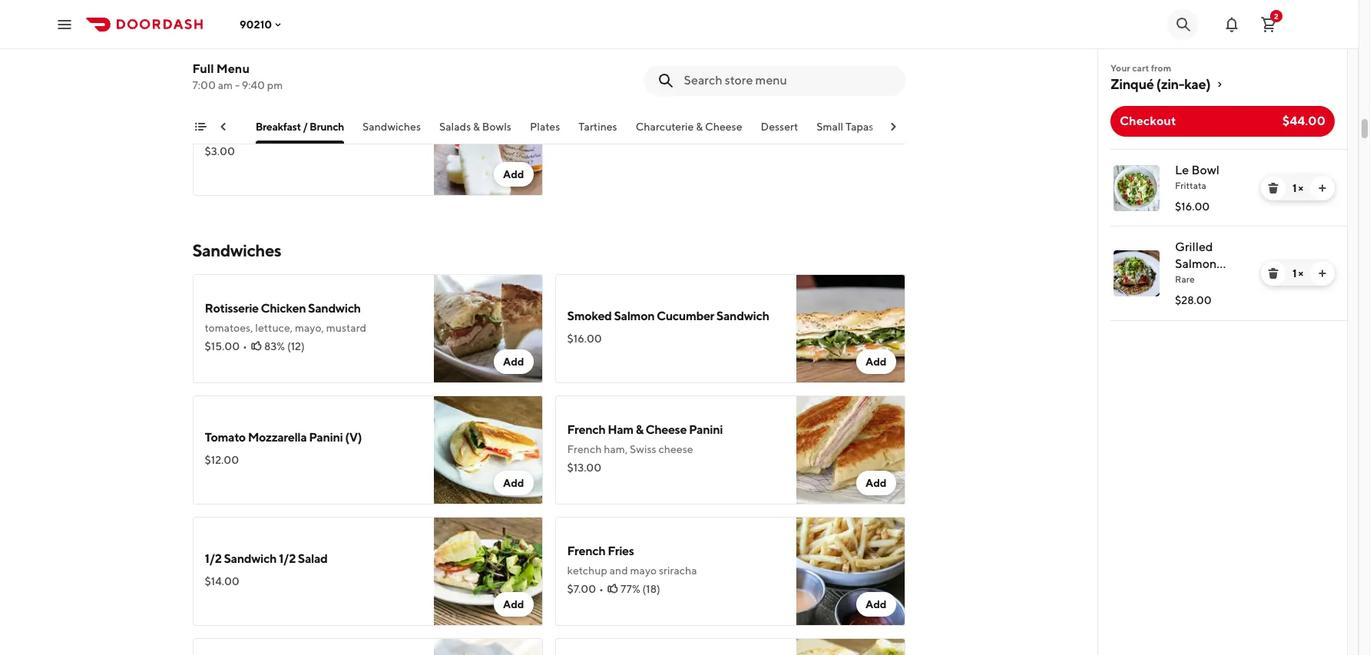 Task type: locate. For each thing, give the bounding box(es) containing it.
salmon right smoked
[[614, 309, 655, 323]]

1 french from the top
[[567, 422, 606, 437]]

panini left the (v)
[[309, 430, 343, 445]]

2
[[1274, 11, 1279, 20]]

0 horizontal spatial salmon
[[614, 309, 655, 323]]

remove item from cart image left add one to cart icon
[[1267, 267, 1280, 280]]

mustard
[[326, 322, 366, 334]]

plates button
[[530, 119, 560, 144]]

1 vertical spatial •
[[599, 583, 604, 595]]

$4.50
[[205, 24, 234, 36]]

$16.00 down frittata
[[1175, 200, 1210, 213]]

(18)
[[643, 583, 660, 595]]

$13.00
[[567, 462, 602, 474]]

salmon inside grilled salmon plate (gf)
[[1175, 257, 1217, 271]]

2 remove item from cart image from the top
[[1267, 267, 1280, 280]]

french
[[567, 422, 606, 437], [567, 443, 602, 455], [567, 544, 606, 558]]

1 horizontal spatial 1/2
[[279, 552, 296, 566]]

(ve)
[[229, 121, 254, 136]]

french up $13.00
[[567, 443, 602, 455]]

1 × left add one to cart icon
[[1293, 267, 1304, 280]]

0 vertical spatial salmon
[[1175, 257, 1217, 271]]

1 vertical spatial salmon
[[614, 309, 655, 323]]

2 horizontal spatial sandwich
[[717, 309, 769, 323]]

full menu 7:00 am - 9:40 pm
[[192, 61, 283, 91]]

rotisserie chicken sandwich tomatoes, lettuce, mayo, mustard
[[205, 301, 366, 334]]

grilled salmon plate (gf) image
[[1114, 250, 1160, 296]]

cucumber
[[657, 309, 714, 323]]

rare
[[1175, 273, 1195, 285]]

your
[[1111, 62, 1131, 74]]

& for charcuterie
[[696, 121, 703, 133]]

mozzarella
[[248, 430, 307, 445]]

0 vertical spatial ×
[[1299, 182, 1304, 194]]

× for le bowl
[[1299, 182, 1304, 194]]

french for french ham & cheese panini
[[567, 422, 606, 437]]

salads & bowls
[[439, 121, 511, 133]]

frittata
[[1175, 180, 1207, 191]]

bowl
[[1192, 163, 1220, 177]]

1 1 from the top
[[1293, 182, 1297, 194]]

grilled
[[1175, 240, 1213, 254]]

sandwich up 'mustard'
[[308, 301, 361, 316]]

french up ketchup
[[567, 544, 606, 558]]

remove item from cart image
[[1267, 182, 1280, 194], [1267, 267, 1280, 280]]

0 horizontal spatial &
[[473, 121, 480, 133]]

sriracha
[[659, 565, 697, 577]]

1 left add one to cart image on the top right
[[1293, 182, 1297, 194]]

& left bowls
[[473, 121, 480, 133]]

salad
[[298, 552, 328, 566]]

sandwich
[[308, 301, 361, 316], [717, 309, 769, 323], [224, 552, 277, 566]]

1 1 × from the top
[[1293, 182, 1304, 194]]

le bowl image
[[1114, 165, 1160, 211]]

1 vertical spatial remove item from cart image
[[1267, 267, 1280, 280]]

tomato mozzarella panini (v) image
[[434, 396, 543, 505]]

add
[[503, 47, 524, 59], [866, 47, 887, 59], [503, 168, 524, 181], [503, 356, 524, 368], [866, 356, 887, 368], [503, 477, 524, 489], [866, 477, 887, 489], [503, 598, 524, 611], [866, 598, 887, 611]]

2 vertical spatial french
[[567, 544, 606, 558]]

&
[[473, 121, 480, 133], [696, 121, 703, 133], [636, 422, 643, 437]]

sandwiches up rotisserie
[[192, 240, 281, 260]]

bowls
[[482, 121, 511, 133]]

1/2 sandwich 1/2 salad image
[[434, 517, 543, 626]]

0 vertical spatial •
[[243, 340, 247, 353]]

dessert
[[761, 121, 798, 133]]

1 vertical spatial french
[[567, 443, 602, 455]]

french left ham
[[567, 422, 606, 437]]

1 horizontal spatial panini
[[689, 422, 723, 437]]

1 remove item from cart image from the top
[[1267, 182, 1280, 194]]

salmon for plate
[[1175, 257, 1217, 271]]

pepper burrata prosciutto sandwich image
[[434, 638, 543, 655]]

salmon
[[1175, 257, 1217, 271], [614, 309, 655, 323]]

/
[[303, 121, 308, 133]]

0 vertical spatial remove item from cart image
[[1267, 182, 1280, 194]]

$44.00
[[1283, 114, 1326, 128]]

sandwiches
[[363, 121, 421, 133], [192, 240, 281, 260]]

1/2
[[205, 552, 222, 566], [279, 552, 296, 566]]

1 vertical spatial $16.00
[[567, 333, 602, 345]]

panini
[[689, 422, 723, 437], [309, 430, 343, 445]]

french fries ketchup and mayo sriracha
[[567, 544, 697, 577]]

1 vertical spatial 1
[[1293, 267, 1297, 280]]

0 vertical spatial 1 ×
[[1293, 182, 1304, 194]]

cheese left the 'dessert'
[[705, 121, 742, 133]]

0 horizontal spatial •
[[243, 340, 247, 353]]

1 horizontal spatial &
[[636, 422, 643, 437]]

cheese up 'cheese'
[[646, 422, 687, 437]]

charcuterie
[[636, 121, 694, 133]]

jam (ve) image
[[434, 87, 543, 196]]

& right ham
[[636, 422, 643, 437]]

1 vertical spatial cheese
[[646, 422, 687, 437]]

panini up 'cheese'
[[689, 422, 723, 437]]

add button for french ham & cheese panini
[[856, 471, 896, 495]]

-
[[235, 79, 240, 91]]

(v)
[[345, 430, 362, 445]]

0 vertical spatial french
[[567, 422, 606, 437]]

jam (ve)
[[205, 121, 254, 136]]

1 × from the top
[[1299, 182, 1304, 194]]

× left add one to cart icon
[[1299, 267, 1304, 280]]

tartines
[[579, 121, 617, 133]]

1 horizontal spatial sandwiches
[[363, 121, 421, 133]]

1/2 sandwich 1/2 salad
[[205, 552, 328, 566]]

2 button
[[1254, 9, 1284, 40]]

show menu categories image
[[194, 121, 206, 133]]

add for tomato mozzarella panini (v)
[[503, 477, 524, 489]]

1 for le bowl
[[1293, 182, 1297, 194]]

(gf)
[[1207, 273, 1233, 288]]

scroll menu navigation right image
[[887, 121, 899, 133]]

fries
[[608, 544, 634, 558]]

0 horizontal spatial cheese
[[646, 422, 687, 437]]

$12.00
[[205, 454, 239, 466]]

mayo,
[[295, 322, 324, 334]]

french inside french fries ketchup and mayo sriracha
[[567, 544, 606, 558]]

and
[[610, 565, 628, 577]]

0 horizontal spatial 1/2
[[205, 552, 222, 566]]

1 vertical spatial sandwiches
[[192, 240, 281, 260]]

remove item from cart image left add one to cart image on the top right
[[1267, 182, 1280, 194]]

menu
[[216, 61, 250, 76]]

1 horizontal spatial cheese
[[705, 121, 742, 133]]

× left add one to cart image on the top right
[[1299, 182, 1304, 194]]

1/2 up $14.00 at the left
[[205, 552, 222, 566]]

• right $7.00
[[599, 583, 604, 595]]

(12)
[[287, 340, 305, 353]]

cheese
[[705, 121, 742, 133], [646, 422, 687, 437]]

$3.00
[[205, 145, 235, 157]]

add for 1/2 sandwich 1/2 salad
[[503, 598, 524, 611]]

1 horizontal spatial salmon
[[1175, 257, 1217, 271]]

3 french from the top
[[567, 544, 606, 558]]

smoked
[[567, 309, 612, 323]]

1 vertical spatial 1 ×
[[1293, 267, 1304, 280]]

×
[[1299, 182, 1304, 194], [1299, 267, 1304, 280]]

swiss
[[630, 443, 656, 455]]

salmon down grilled
[[1175, 257, 1217, 271]]

sandwich up $14.00 at the left
[[224, 552, 277, 566]]

sandwiches left the salads
[[363, 121, 421, 133]]

•
[[243, 340, 247, 353], [599, 583, 604, 595]]

0 vertical spatial cheese
[[705, 121, 742, 133]]

1 horizontal spatial •
[[599, 583, 604, 595]]

1 horizontal spatial sandwich
[[308, 301, 361, 316]]

add button for rotisserie chicken sandwich
[[494, 349, 533, 374]]

add one to cart image
[[1317, 182, 1329, 194]]

0 horizontal spatial $16.00
[[567, 333, 602, 345]]

poilâne toast with butter & jam (v) image
[[796, 0, 905, 75]]

1/2 left salad
[[279, 552, 296, 566]]

2 horizontal spatial &
[[696, 121, 703, 133]]

2 french from the top
[[567, 443, 602, 455]]

2 items, open order cart image
[[1260, 15, 1278, 33]]

sandwich right cucumber
[[717, 309, 769, 323]]

$16.00 down smoked
[[567, 333, 602, 345]]

sandwiches button
[[363, 119, 421, 144]]

add button for smoked salmon cucumber sandwich
[[856, 349, 896, 374]]

2 1 from the top
[[1293, 267, 1297, 280]]

breakfast / brunch
[[256, 121, 344, 133]]

0 vertical spatial 1
[[1293, 182, 1297, 194]]

2 1/2 from the left
[[279, 552, 296, 566]]

jam
[[205, 121, 227, 136]]

2 1 × from the top
[[1293, 267, 1304, 280]]

panini inside french ham & cheese panini french ham, swiss cheese $13.00
[[689, 422, 723, 437]]

1 left add one to cart icon
[[1293, 267, 1297, 280]]

& right 'charcuterie'
[[696, 121, 703, 133]]

1 × left add one to cart image on the top right
[[1293, 182, 1304, 194]]

ham
[[608, 422, 634, 437]]

cheese inside charcuterie & cheese button
[[705, 121, 742, 133]]

0 horizontal spatial sandwiches
[[192, 240, 281, 260]]

french ham & cheese panini french ham, swiss cheese $13.00
[[567, 422, 723, 474]]

cheese
[[659, 443, 693, 455]]

1 ×
[[1293, 182, 1304, 194], [1293, 267, 1304, 280]]

list containing le bowl
[[1098, 149, 1347, 321]]

scroll menu navigation left image
[[217, 121, 229, 133]]

1 horizontal spatial $16.00
[[1175, 200, 1210, 213]]

1 vertical spatial ×
[[1299, 267, 1304, 280]]

2 × from the top
[[1299, 267, 1304, 280]]

list
[[1098, 149, 1347, 321]]

• right $15.00
[[243, 340, 247, 353]]

zinqué (zin-kae) link
[[1111, 75, 1335, 94]]

$14.00
[[205, 575, 239, 588]]

open menu image
[[55, 15, 74, 33]]

add for rotisserie chicken sandwich
[[503, 356, 524, 368]]

sandwich inside rotisserie chicken sandwich tomatoes, lettuce, mayo, mustard
[[308, 301, 361, 316]]



Task type: describe. For each thing, give the bounding box(es) containing it.
small tapas button
[[817, 119, 874, 144]]

grilled salmon plate (gf)
[[1175, 240, 1233, 288]]

add for french ham & cheese panini
[[866, 477, 887, 489]]

checkout
[[1120, 114, 1176, 128]]

kae)
[[1184, 76, 1211, 92]]

tapas
[[846, 121, 874, 133]]

from
[[1151, 62, 1171, 74]]

7:00
[[192, 79, 216, 91]]

$28.00
[[1175, 294, 1212, 306]]

ketchup
[[567, 565, 608, 577]]

1 1/2 from the left
[[205, 552, 222, 566]]

tomato mozzarella panini (v)
[[205, 430, 362, 445]]

salmon for cucumber
[[614, 309, 655, 323]]

salads
[[439, 121, 471, 133]]

le bowl frittata
[[1175, 163, 1220, 191]]

french ham & cheese panini image
[[796, 396, 905, 505]]

9:40
[[242, 79, 265, 91]]

le
[[1175, 163, 1189, 177]]

brunch
[[310, 121, 344, 133]]

smoked salmon cucumber sandwich
[[567, 309, 769, 323]]

french fries image
[[796, 517, 905, 626]]

add for french fries
[[866, 598, 887, 611]]

• for rotisserie
[[243, 340, 247, 353]]

notification bell image
[[1223, 15, 1241, 33]]

83% (12)
[[264, 340, 305, 353]]

mayo
[[630, 565, 657, 577]]

tartines button
[[579, 119, 617, 144]]

salads & bowls button
[[439, 119, 511, 144]]

remove item from cart image for grilled salmon plate (gf)
[[1267, 267, 1280, 280]]

add button for tomato mozzarella panini (v)
[[494, 471, 533, 495]]

$15.00 •
[[205, 340, 247, 353]]

tomatoes,
[[205, 322, 253, 334]]

cheese inside french ham & cheese panini french ham, swiss cheese $13.00
[[646, 422, 687, 437]]

1 × for le bowl
[[1293, 182, 1304, 194]]

small
[[817, 121, 844, 133]]

add one to cart image
[[1317, 267, 1329, 280]]

chicken
[[261, 301, 306, 316]]

pm
[[267, 79, 283, 91]]

market veggie pesto sandwich (v) image
[[796, 638, 905, 655]]

83%
[[264, 340, 285, 353]]

zinqué
[[1111, 76, 1154, 92]]

add for smoked salmon cucumber sandwich
[[866, 356, 887, 368]]

$7.00 •
[[567, 583, 604, 595]]

90210 button
[[240, 18, 284, 30]]

$15.00
[[205, 340, 240, 353]]

0 vertical spatial sandwiches
[[363, 121, 421, 133]]

full
[[192, 61, 214, 76]]

smoked salmon cucumber sandwich image
[[796, 274, 905, 383]]

plate
[[1175, 273, 1204, 288]]

pastries button
[[198, 119, 237, 144]]

• for french
[[599, 583, 604, 595]]

zinqué (zin-kae)
[[1111, 76, 1211, 92]]

Item Search search field
[[684, 72, 893, 89]]

add button for french fries
[[856, 592, 896, 617]]

am
[[218, 79, 233, 91]]

egg white frittata zucchini / unit (gf) image
[[434, 0, 543, 75]]

pastries
[[198, 121, 237, 133]]

1 × for grilled salmon plate (gf)
[[1293, 267, 1304, 280]]

small tapas
[[817, 121, 874, 133]]

lettuce,
[[255, 322, 293, 334]]

77% (18)
[[621, 583, 660, 595]]

77%
[[621, 583, 640, 595]]

tomato
[[205, 430, 246, 445]]

french for french fries
[[567, 544, 606, 558]]

charcuterie & cheese
[[636, 121, 742, 133]]

remove item from cart image for le bowl
[[1267, 182, 1280, 194]]

breakfast
[[256, 121, 301, 133]]

sharing button
[[892, 119, 929, 144]]

0 horizontal spatial panini
[[309, 430, 343, 445]]

your cart from
[[1111, 62, 1171, 74]]

sharing
[[892, 121, 929, 133]]

rotisserie
[[205, 301, 259, 316]]

& inside french ham & cheese panini french ham, swiss cheese $13.00
[[636, 422, 643, 437]]

0 vertical spatial $16.00
[[1175, 200, 1210, 213]]

dessert button
[[761, 119, 798, 144]]

add button for 1/2 sandwich 1/2 salad
[[494, 592, 533, 617]]

charcuterie & cheese button
[[636, 119, 742, 144]]

cart
[[1132, 62, 1149, 74]]

× for grilled salmon plate (gf)
[[1299, 267, 1304, 280]]

(zin-
[[1156, 76, 1184, 92]]

$7.00
[[567, 583, 596, 595]]

0 horizontal spatial sandwich
[[224, 552, 277, 566]]

ham,
[[604, 443, 628, 455]]

& for salads
[[473, 121, 480, 133]]

90210
[[240, 18, 272, 30]]

rotisserie chicken sandwich image
[[434, 274, 543, 383]]

plates
[[530, 121, 560, 133]]

1 for grilled salmon plate (gf)
[[1293, 267, 1297, 280]]



Task type: vqa. For each thing, say whether or not it's contained in the screenshot.
1st 1
yes



